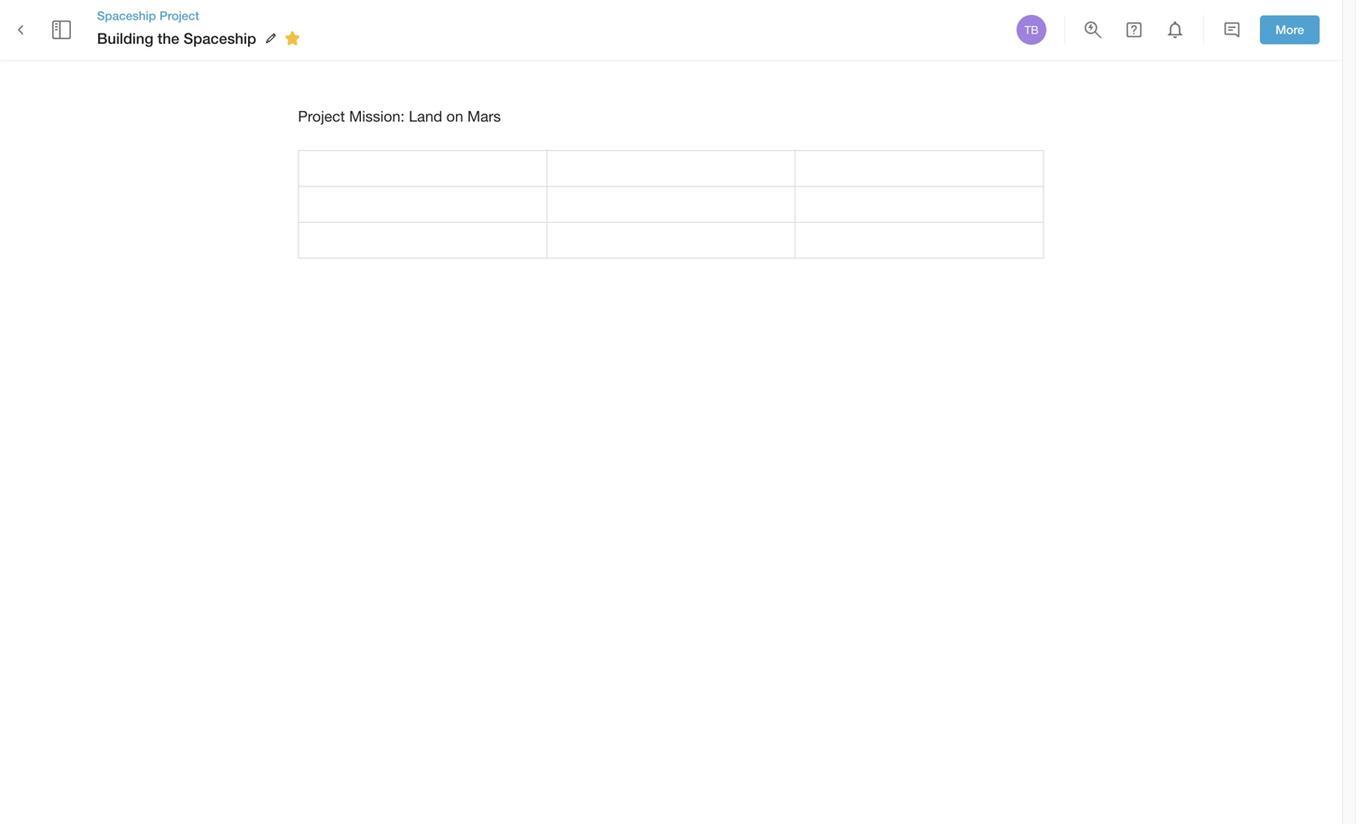 Task type: locate. For each thing, give the bounding box(es) containing it.
0 horizontal spatial spaceship
[[97, 8, 156, 23]]

tb button
[[1014, 12, 1049, 48]]

1 vertical spatial project
[[298, 108, 345, 125]]

1 horizontal spatial spaceship
[[184, 29, 256, 47]]

on
[[446, 108, 463, 125]]

spaceship project
[[97, 8, 199, 23]]

project left mission:
[[298, 108, 345, 125]]

spaceship
[[97, 8, 156, 23], [184, 29, 256, 47]]

the
[[158, 29, 179, 47]]

0 horizontal spatial project
[[159, 8, 199, 23]]

1 horizontal spatial project
[[298, 108, 345, 125]]

mission:
[[349, 108, 405, 125]]

more
[[1276, 23, 1304, 37]]

spaceship down spaceship project link
[[184, 29, 256, 47]]

0 vertical spatial spaceship
[[97, 8, 156, 23]]

spaceship project link
[[97, 7, 307, 24]]

project up building the spaceship
[[159, 8, 199, 23]]

building
[[97, 29, 153, 47]]

project
[[159, 8, 199, 23], [298, 108, 345, 125]]

spaceship up building
[[97, 8, 156, 23]]



Task type: vqa. For each thing, say whether or not it's contained in the screenshot.
the in the top left of the page
yes



Task type: describe. For each thing, give the bounding box(es) containing it.
0 vertical spatial project
[[159, 8, 199, 23]]

building the spaceship
[[97, 29, 256, 47]]

project mission: land on mars
[[298, 108, 501, 125]]

1 vertical spatial spaceship
[[184, 29, 256, 47]]

mars
[[467, 108, 501, 125]]

tb
[[1025, 23, 1039, 36]]

more button
[[1260, 16, 1320, 44]]

land
[[409, 108, 442, 125]]



